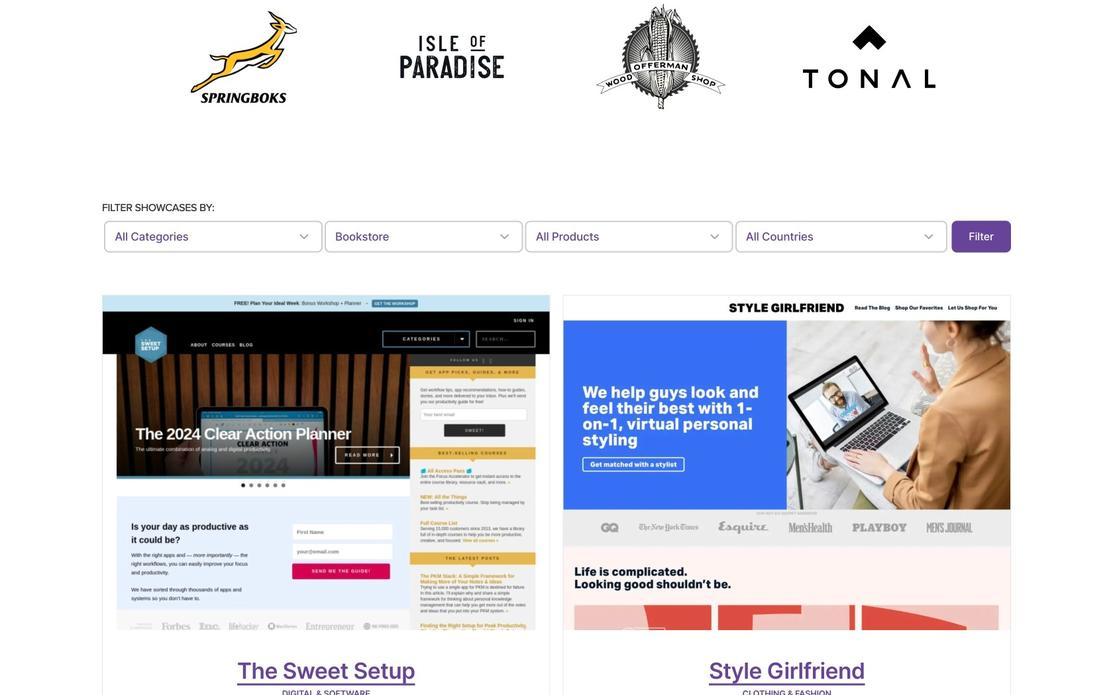Task type: locate. For each thing, give the bounding box(es) containing it.
None field
[[104, 221, 323, 253], [325, 221, 523, 253], [525, 221, 733, 253], [735, 221, 947, 253], [104, 221, 323, 253], [325, 221, 523, 253], [525, 221, 733, 253], [735, 221, 947, 253]]

2 horizontal spatial angle down image
[[707, 229, 723, 245]]

1 horizontal spatial angle down image
[[497, 229, 512, 245]]

official springboks online store image
[[191, 11, 297, 103]]

1 angle down image from the left
[[296, 229, 312, 245]]

angle down image
[[296, 229, 312, 245], [497, 229, 512, 245], [707, 229, 723, 245]]

0 horizontal spatial angle down image
[[296, 229, 312, 245]]

3 angle down image from the left
[[707, 229, 723, 245]]



Task type: describe. For each thing, give the bounding box(es) containing it.
isle of paradise image
[[399, 27, 505, 87]]

tonal image
[[803, 25, 935, 89]]

2 angle down image from the left
[[497, 229, 512, 245]]

offerman woodshop image
[[594, 2, 727, 112]]



Task type: vqa. For each thing, say whether or not it's contained in the screenshot.
rightmost THE ANGLE DOWN image
yes



